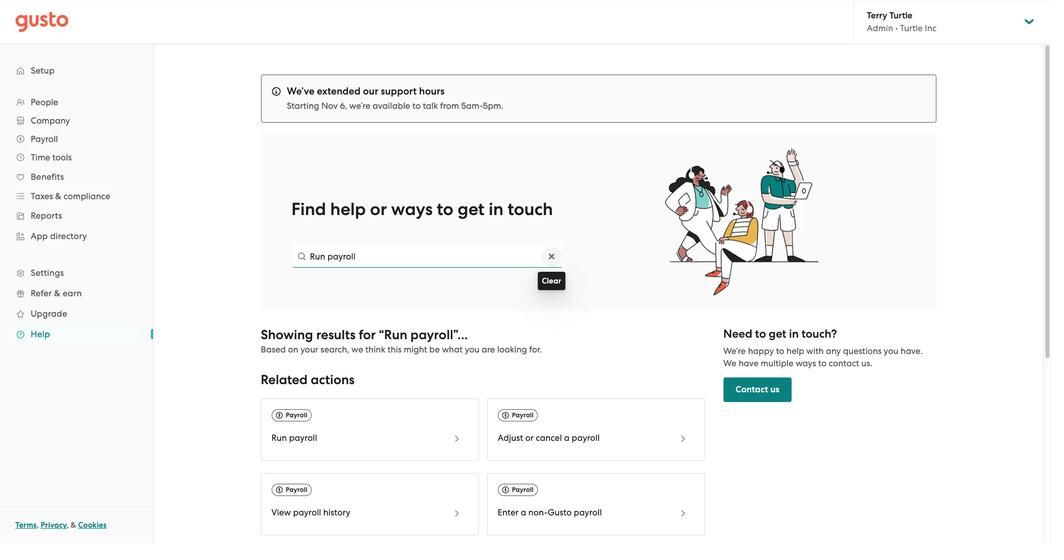 Task type: locate. For each thing, give the bounding box(es) containing it.
a
[[564, 433, 570, 444], [521, 508, 526, 518]]

in left touch?
[[789, 328, 799, 341]]

help left with on the right bottom of the page
[[786, 346, 804, 357]]

company
[[31, 116, 70, 126]]

0 horizontal spatial get
[[458, 199, 484, 220]]

ways down with on the right bottom of the page
[[796, 359, 816, 369]]

payroll up run payroll
[[286, 412, 307, 420]]

1 vertical spatial get
[[769, 328, 786, 341]]

time
[[31, 152, 50, 163]]

0 vertical spatial or
[[370, 199, 387, 220]]

run payroll
[[271, 433, 317, 444]]

1 horizontal spatial ,
[[67, 521, 69, 531]]

& left earn
[[54, 289, 60, 299]]

•
[[895, 23, 898, 33]]

we've extended our support hours alert
[[261, 75, 936, 123]]

in
[[489, 199, 503, 220], [789, 328, 799, 341]]

, left privacy
[[37, 521, 39, 531]]

you inside showing results for " run payroll "... based on your search, we think this might be what you are looking for.
[[465, 345, 480, 355]]

to up happy
[[755, 328, 766, 341]]

you left are
[[465, 345, 480, 355]]

might
[[404, 345, 427, 355]]

turtle right •
[[900, 23, 923, 33]]

"
[[379, 328, 384, 343]]

&
[[55, 191, 61, 202], [54, 289, 60, 299], [71, 521, 76, 531]]

home image
[[15, 12, 69, 32]]

2 vertical spatial &
[[71, 521, 76, 531]]

you
[[465, 345, 480, 355], [884, 346, 898, 357]]

need to get in touch? we're happy to help with any questions you have. we have multiple ways to contact us.
[[723, 328, 923, 369]]

think
[[365, 345, 385, 355]]

earn
[[63, 289, 82, 299]]

for
[[359, 328, 376, 343]]

1 horizontal spatial a
[[564, 433, 570, 444]]

1 vertical spatial a
[[521, 508, 526, 518]]

terry
[[867, 10, 887, 21]]

& for earn
[[54, 289, 60, 299]]

1 vertical spatial or
[[525, 433, 534, 444]]

help inside the need to get in touch? we're happy to help with any questions you have. we have multiple ways to contact us.
[[786, 346, 804, 357]]

0 horizontal spatial ways
[[391, 199, 433, 220]]

a right cancel
[[564, 433, 570, 444]]

ways
[[391, 199, 433, 220], [796, 359, 816, 369]]

0 horizontal spatial ,
[[37, 521, 39, 531]]

people button
[[10, 93, 143, 112]]

payroll up view payroll history
[[286, 487, 307, 494]]

ways up for example: correct a payroll, manage state taxes, etc. field
[[391, 199, 433, 220]]

0 vertical spatial run
[[384, 328, 407, 343]]

0 vertical spatial &
[[55, 191, 61, 202]]

payroll
[[410, 328, 453, 343], [289, 433, 317, 444], [572, 433, 600, 444], [293, 508, 321, 518], [574, 508, 602, 518]]

benefits link
[[10, 168, 143, 186]]

in left touch
[[489, 199, 503, 220]]

turtle up •
[[889, 10, 912, 21]]

0 horizontal spatial or
[[370, 199, 387, 220]]

refer
[[31, 289, 52, 299]]

payroll button
[[10, 130, 143, 148]]

terry turtle admin • turtle inc
[[867, 10, 937, 33]]

questions
[[843, 346, 882, 357]]

app directory
[[31, 231, 87, 242]]

list
[[0, 93, 153, 345]]

setup
[[31, 65, 55, 76]]

contact
[[736, 385, 768, 396]]

we've extended our support hours
[[287, 85, 445, 97]]

company button
[[10, 112, 143, 130]]

gusto
[[548, 508, 572, 518]]

help right find
[[330, 199, 366, 220]]

related
[[261, 373, 308, 388]]

0 vertical spatial in
[[489, 199, 503, 220]]

view
[[271, 508, 291, 518]]

1 vertical spatial ways
[[796, 359, 816, 369]]

turtle
[[889, 10, 912, 21], [900, 23, 923, 33]]

cookies button
[[78, 520, 107, 532]]

payroll up 'enter'
[[512, 487, 534, 494]]

this
[[388, 345, 402, 355]]

0 horizontal spatial help
[[330, 199, 366, 220]]

0 horizontal spatial you
[[465, 345, 480, 355]]

a left non-
[[521, 508, 526, 518]]

clear
[[542, 277, 561, 286]]

1 horizontal spatial run
[[384, 328, 407, 343]]

0 vertical spatial help
[[330, 199, 366, 220]]

what
[[442, 345, 463, 355]]

payroll up time
[[31, 134, 58, 144]]

1 vertical spatial &
[[54, 289, 60, 299]]

privacy link
[[41, 521, 67, 531]]

app
[[31, 231, 48, 242]]

with
[[806, 346, 824, 357]]

get inside the need to get in touch? we're happy to help with any questions you have. we have multiple ways to contact us.
[[769, 328, 786, 341]]

, left cookies
[[67, 521, 69, 531]]

you left have.
[[884, 346, 898, 357]]

5pm
[[483, 101, 501, 111]]

"...
[[453, 328, 468, 343]]

1 vertical spatial run
[[271, 433, 287, 444]]

to inside we've extended our support hours alert
[[412, 101, 421, 111]]

your
[[300, 345, 318, 355]]

& inside dropdown button
[[55, 191, 61, 202]]

hours
[[419, 85, 445, 97]]

we're
[[723, 346, 746, 357]]

from
[[440, 101, 459, 111]]

1 vertical spatial in
[[789, 328, 799, 341]]

1 horizontal spatial help
[[786, 346, 804, 357]]

1 horizontal spatial in
[[789, 328, 799, 341]]

run
[[384, 328, 407, 343], [271, 433, 287, 444]]

taxes
[[31, 191, 53, 202]]

1 horizontal spatial ways
[[796, 359, 816, 369]]

& left cookies
[[71, 521, 76, 531]]

admin
[[867, 23, 893, 33]]

terms link
[[15, 521, 37, 531]]

payroll up adjust
[[512, 412, 534, 420]]

1 vertical spatial help
[[786, 346, 804, 357]]

payroll inside 'dropdown button'
[[31, 134, 58, 144]]

we're
[[349, 101, 370, 111]]

compliance
[[64, 191, 110, 202]]

find help or ways to get in touch
[[291, 199, 553, 220]]

payroll for adjust or cancel a payroll
[[512, 412, 534, 420]]

inc
[[925, 23, 937, 33]]

1 horizontal spatial you
[[884, 346, 898, 357]]

1 horizontal spatial get
[[769, 328, 786, 341]]

to
[[412, 101, 421, 111], [437, 199, 453, 220], [755, 328, 766, 341], [776, 346, 784, 357], [818, 359, 827, 369]]

cookies
[[78, 521, 107, 531]]

upgrade link
[[10, 305, 143, 323]]

to left talk in the top of the page
[[412, 101, 421, 111]]

reports
[[31, 211, 62, 221]]

gusto navigation element
[[0, 44, 153, 361]]

terms , privacy , & cookies
[[15, 521, 107, 531]]

0 vertical spatial a
[[564, 433, 570, 444]]

settings link
[[10, 264, 143, 282]]

to down with on the right bottom of the page
[[818, 359, 827, 369]]

0 vertical spatial ways
[[391, 199, 433, 220]]

payroll for view payroll history
[[286, 487, 307, 494]]

0 vertical spatial get
[[458, 199, 484, 220]]

& right taxes
[[55, 191, 61, 202]]

people
[[31, 97, 58, 107]]



Task type: vqa. For each thing, say whether or not it's contained in the screenshot.
Notification Settings
no



Task type: describe. For each thing, give the bounding box(es) containing it.
contact us
[[736, 385, 779, 396]]

benefits
[[31, 172, 64, 182]]

0 horizontal spatial run
[[271, 433, 287, 444]]

help link
[[10, 325, 143, 344]]

to up for example: correct a payroll, manage state taxes, etc. field
[[437, 199, 453, 220]]

1 horizontal spatial or
[[525, 433, 534, 444]]

reports link
[[10, 207, 143, 225]]

5am
[[461, 101, 479, 111]]

us
[[770, 385, 779, 396]]

looking
[[497, 345, 527, 355]]

clear tooltip
[[538, 272, 565, 291]]

0 vertical spatial turtle
[[889, 10, 912, 21]]

results
[[316, 328, 356, 343]]

privacy
[[41, 521, 67, 531]]

in inside the need to get in touch? we're happy to help with any questions you have. we have multiple ways to contact us.
[[789, 328, 799, 341]]

1 vertical spatial turtle
[[900, 23, 923, 33]]

us.
[[861, 359, 872, 369]]

refer & earn link
[[10, 285, 143, 303]]

payroll inside showing results for " run payroll "... based on your search, we think this might be what you are looking for.
[[410, 328, 453, 343]]

view payroll history
[[271, 508, 350, 518]]

time tools
[[31, 152, 72, 163]]

based
[[261, 345, 286, 355]]

list containing people
[[0, 93, 153, 345]]

starting
[[287, 101, 319, 111]]

taxes & compliance
[[31, 191, 110, 202]]

touch?
[[802, 328, 837, 341]]

on
[[288, 345, 298, 355]]

to up "multiple"
[[776, 346, 784, 357]]

we
[[351, 345, 363, 355]]

directory
[[50, 231, 87, 242]]

our
[[363, 85, 378, 97]]

available
[[373, 101, 410, 111]]

we've
[[287, 85, 315, 97]]

adjust
[[498, 433, 523, 444]]

enter a non-gusto payroll
[[498, 508, 602, 518]]

history
[[323, 508, 350, 518]]

ways inside the need to get in touch? we're happy to help with any questions you have. we have multiple ways to contact us.
[[796, 359, 816, 369]]

0 horizontal spatial in
[[489, 199, 503, 220]]

terms
[[15, 521, 37, 531]]

any
[[826, 346, 841, 357]]

enter
[[498, 508, 519, 518]]

you inside the need to get in touch? we're happy to help with any questions you have. we have multiple ways to contact us.
[[884, 346, 898, 357]]

settings
[[31, 268, 64, 278]]

actions
[[311, 373, 355, 388]]

we
[[723, 359, 736, 369]]

refer & earn
[[31, 289, 82, 299]]

are
[[482, 345, 495, 355]]

nov
[[321, 101, 338, 111]]

contact
[[829, 359, 859, 369]]

contact us button
[[723, 378, 792, 403]]

tools
[[52, 152, 72, 163]]

For example: correct a payroll, manage state taxes, etc. field
[[291, 246, 563, 268]]

setup link
[[10, 61, 143, 80]]

have
[[739, 359, 759, 369]]

payroll for enter a non-gusto payroll
[[512, 487, 534, 494]]

showing
[[261, 328, 313, 343]]

be
[[429, 345, 440, 355]]

need
[[723, 328, 752, 341]]

help
[[31, 330, 50, 340]]

1 , from the left
[[37, 521, 39, 531]]

2 , from the left
[[67, 521, 69, 531]]

search,
[[321, 345, 349, 355]]

6,
[[340, 101, 347, 111]]

support
[[381, 85, 417, 97]]

0 horizontal spatial a
[[521, 508, 526, 518]]

cancel
[[536, 433, 562, 444]]

upgrade
[[31, 309, 67, 319]]

have.
[[901, 346, 923, 357]]

multiple
[[761, 359, 793, 369]]

touch
[[508, 199, 553, 220]]

showing results for " run payroll "... based on your search, we think this might be what you are looking for.
[[261, 328, 542, 355]]

for.
[[529, 345, 542, 355]]

app directory link
[[10, 227, 143, 246]]

taxes & compliance button
[[10, 187, 143, 206]]

extended
[[317, 85, 361, 97]]

find
[[291, 199, 326, 220]]

payroll for run payroll
[[286, 412, 307, 420]]

run inside showing results for " run payroll "... based on your search, we think this might be what you are looking for.
[[384, 328, 407, 343]]

.
[[501, 101, 503, 111]]

& for compliance
[[55, 191, 61, 202]]

time tools button
[[10, 148, 143, 167]]

starting nov 6, we're available to talk from 5am - 5pm .
[[287, 101, 503, 111]]



